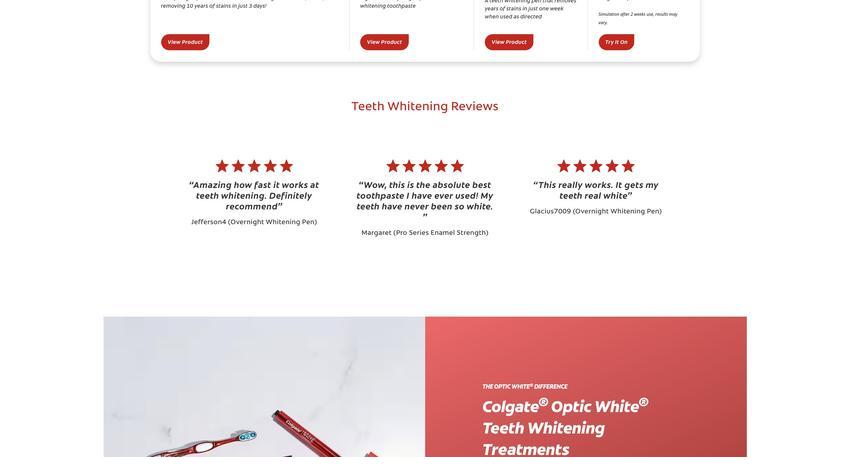 Task type: describe. For each thing, give the bounding box(es) containing it.
0 horizontal spatial have
[[382, 200, 403, 212]]

(overnight for whitening.
[[228, 219, 264, 226]]

"this really works. it gets my teeth real white"
[[534, 178, 659, 201]]

reviews
[[451, 101, 499, 113]]

when
[[485, 12, 499, 20]]

"wow,
[[359, 178, 387, 190]]

results
[[656, 11, 668, 17]]

try it on
[[606, 38, 628, 45]]

enamel
[[431, 230, 455, 237]]

jefferson4 (overnight whitening pen)
[[191, 219, 317, 226]]

pen) for "amazing how fast it works at teeth whitening. definitely recommend"
[[302, 219, 317, 226]]

as
[[514, 12, 520, 20]]

that
[[543, 0, 554, 4]]

margaret
[[362, 230, 392, 237]]

difference
[[534, 383, 568, 391]]

whitening hub products image
[[103, 317, 425, 457]]

2 view product from the left
[[367, 38, 402, 45]]

a teeth whitening pen that removes years of stains in just one week when used as directed
[[485, 0, 577, 20]]

2 horizontal spatial ®
[[639, 394, 649, 410]]

use,
[[647, 11, 655, 17]]

try
[[606, 38, 614, 45]]

"amazing
[[189, 178, 232, 190]]

the
[[417, 178, 431, 190]]

teeth whitening treatments
[[483, 418, 605, 457]]

my
[[646, 178, 659, 190]]

colgate ® optic white ®
[[483, 394, 649, 418]]

jefferson4
[[191, 219, 227, 226]]

toothpaste
[[357, 189, 405, 201]]

directed
[[521, 12, 542, 20]]

really
[[559, 178, 583, 190]]

at
[[310, 178, 319, 190]]

works.
[[585, 178, 614, 190]]

white
[[512, 383, 530, 391]]

1 view from the left
[[168, 38, 181, 45]]

this
[[389, 178, 405, 190]]

teeth inside "this really works. it gets my teeth real white"
[[560, 189, 583, 201]]

one
[[540, 4, 549, 12]]

used
[[500, 12, 513, 20]]

never
[[405, 200, 429, 212]]

"
[[423, 211, 428, 223]]

how
[[234, 178, 252, 190]]

removes
[[555, 0, 577, 4]]

(pro
[[394, 230, 408, 237]]

i
[[407, 189, 410, 201]]

glacius7009 (overnight whitening pen)
[[530, 209, 662, 215]]

the
[[483, 383, 493, 391]]

may
[[670, 11, 678, 17]]

my
[[481, 189, 494, 201]]

week
[[551, 4, 564, 12]]

white"
[[604, 189, 633, 201]]

white.
[[467, 200, 494, 212]]

pen) for "this really works. it gets my teeth real white"
[[647, 209, 662, 215]]

1 view product link from the left
[[161, 34, 210, 50]]

try it on link
[[599, 34, 635, 50]]

it
[[274, 178, 280, 190]]

of
[[500, 4, 505, 12]]

it inside "this really works. it gets my teeth real white"
[[616, 178, 623, 190]]

strength)
[[457, 230, 489, 237]]

simulation after 2 weeks use, results may vary.
[[599, 11, 678, 25]]

years
[[485, 4, 499, 12]]

absolute
[[433, 178, 470, 190]]

so
[[455, 200, 465, 212]]

product for first view product link from left
[[182, 38, 203, 45]]



Task type: vqa. For each thing, say whether or not it's contained in the screenshot.
the nostrils.
no



Task type: locate. For each thing, give the bounding box(es) containing it.
have right i
[[412, 189, 432, 201]]

teeth whitening reviews
[[352, 101, 499, 113]]

pen) down my
[[647, 209, 662, 215]]

1 horizontal spatial pen)
[[647, 209, 662, 215]]

teeth for teeth whitening reviews
[[352, 101, 385, 113]]

is
[[408, 178, 414, 190]]

1 horizontal spatial (overnight
[[573, 209, 609, 215]]

0 horizontal spatial view
[[168, 38, 181, 45]]

it left gets
[[616, 178, 623, 190]]

teeth
[[490, 0, 504, 4], [196, 189, 219, 201], [560, 189, 583, 201], [357, 200, 380, 212]]

0 horizontal spatial product
[[182, 38, 203, 45]]

3 view from the left
[[492, 38, 505, 45]]

pen
[[532, 0, 542, 4]]

real
[[585, 189, 602, 201]]

glacius7009
[[530, 209, 572, 215]]

works
[[282, 178, 308, 190]]

0 vertical spatial (overnight
[[573, 209, 609, 215]]

fast
[[255, 178, 271, 190]]

2 view product link from the left
[[360, 34, 409, 50]]

view product link
[[161, 34, 210, 50], [360, 34, 409, 50], [485, 34, 534, 50]]

teeth up years
[[490, 0, 504, 4]]

0 horizontal spatial view product link
[[161, 34, 210, 50]]

®
[[530, 382, 533, 388], [539, 394, 548, 410], [639, 394, 649, 410]]

have
[[412, 189, 432, 201], [382, 200, 403, 212]]

0 horizontal spatial (overnight
[[228, 219, 264, 226]]

2 product from the left
[[381, 38, 402, 45]]

product
[[182, 38, 203, 45], [381, 38, 402, 45], [506, 38, 527, 45]]

optic
[[551, 396, 592, 418]]

(overnight
[[573, 209, 609, 215], [228, 219, 264, 226]]

(overnight for real
[[573, 209, 609, 215]]

0 vertical spatial pen)
[[647, 209, 662, 215]]

white
[[595, 396, 639, 418]]

3 view product from the left
[[492, 38, 527, 45]]

series
[[409, 230, 429, 237]]

2 horizontal spatial product
[[506, 38, 527, 45]]

product for second view product link from right
[[381, 38, 402, 45]]

0 vertical spatial it
[[615, 38, 619, 45]]

treatments
[[483, 439, 569, 457]]

view
[[168, 38, 181, 45], [367, 38, 380, 45], [492, 38, 505, 45]]

been
[[431, 200, 453, 212]]

teeth for teeth whitening treatments
[[483, 418, 524, 439]]

1 vertical spatial teeth
[[483, 418, 524, 439]]

whitening
[[505, 0, 531, 4]]

product for third view product link
[[506, 38, 527, 45]]

"amazing how fast it works at teeth whitening. definitely recommend"
[[189, 178, 319, 212]]

2 horizontal spatial view product link
[[485, 34, 534, 50]]

simulation
[[599, 11, 620, 17]]

(overnight down recommend"
[[228, 219, 264, 226]]

stains
[[507, 4, 522, 12]]

3 product from the left
[[506, 38, 527, 45]]

pen)
[[647, 209, 662, 215], [302, 219, 317, 226]]

0 horizontal spatial ®
[[530, 382, 533, 388]]

weeks
[[635, 11, 646, 17]]

0 vertical spatial teeth
[[352, 101, 385, 113]]

teeth left real
[[560, 189, 583, 201]]

1 horizontal spatial product
[[381, 38, 402, 45]]

whitening inside "teeth whitening treatments"
[[528, 418, 605, 439]]

"wow, this is the absolute best toothpaste i have ever used! my teeth have never been so white. "
[[357, 178, 494, 223]]

it left on
[[615, 38, 619, 45]]

after
[[621, 11, 630, 17]]

used!
[[456, 189, 479, 201]]

0 horizontal spatial teeth
[[352, 101, 385, 113]]

2 view from the left
[[367, 38, 380, 45]]

teeth inside "teeth whitening treatments"
[[483, 418, 524, 439]]

in
[[523, 4, 528, 12]]

1 horizontal spatial view product
[[367, 38, 402, 45]]

whitening
[[388, 101, 449, 113], [611, 209, 646, 215], [266, 219, 301, 226], [528, 418, 605, 439]]

definitely
[[269, 189, 312, 201]]

1 horizontal spatial ®
[[539, 394, 548, 410]]

recommend"
[[226, 200, 283, 212]]

2
[[631, 11, 633, 17]]

margaret (pro series enamel strength)
[[362, 230, 489, 237]]

the optic white ® difference
[[483, 382, 568, 391]]

teeth up jefferson4
[[196, 189, 219, 201]]

pen) down the definitely
[[302, 219, 317, 226]]

best
[[473, 178, 492, 190]]

1 vertical spatial (overnight
[[228, 219, 264, 226]]

1 view product from the left
[[168, 38, 203, 45]]

colgate
[[483, 396, 539, 418]]

1 horizontal spatial teeth
[[483, 418, 524, 439]]

1 horizontal spatial view product link
[[360, 34, 409, 50]]

0 horizontal spatial view product
[[168, 38, 203, 45]]

a
[[485, 0, 489, 4]]

whitening.
[[221, 189, 267, 201]]

teeth down ""wow,"
[[357, 200, 380, 212]]

teeth inside the a teeth whitening pen that removes years of stains in just one week when used as directed
[[490, 0, 504, 4]]

0 horizontal spatial pen)
[[302, 219, 317, 226]]

2 horizontal spatial view product
[[492, 38, 527, 45]]

ever
[[435, 189, 453, 201]]

1 product from the left
[[182, 38, 203, 45]]

vary.
[[599, 19, 608, 25]]

1 horizontal spatial view
[[367, 38, 380, 45]]

"this
[[534, 178, 557, 190]]

teeth inside the "amazing how fast it works at teeth whitening. definitely recommend"
[[196, 189, 219, 201]]

gets
[[625, 178, 644, 190]]

1 horizontal spatial have
[[412, 189, 432, 201]]

have left i
[[382, 200, 403, 212]]

2 horizontal spatial view
[[492, 38, 505, 45]]

® inside the optic white ® difference
[[530, 382, 533, 388]]

3 view product link from the left
[[485, 34, 534, 50]]

optic
[[494, 383, 511, 391]]

teeth
[[352, 101, 385, 113], [483, 418, 524, 439]]

just
[[529, 4, 538, 12]]

it
[[615, 38, 619, 45], [616, 178, 623, 190]]

teeth inside "wow, this is the absolute best toothpaste i have ever used! my teeth have never been so white. "
[[357, 200, 380, 212]]

(overnight down real
[[573, 209, 609, 215]]

on
[[621, 38, 628, 45]]

view product
[[168, 38, 203, 45], [367, 38, 402, 45], [492, 38, 527, 45]]

1 vertical spatial pen)
[[302, 219, 317, 226]]

1 vertical spatial it
[[616, 178, 623, 190]]



